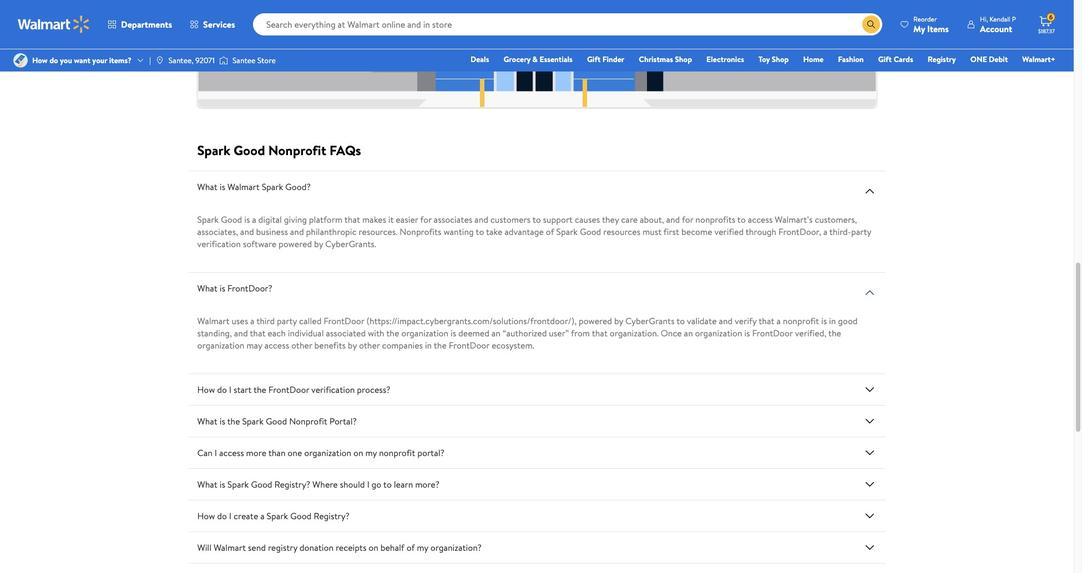 Task type: describe. For each thing, give the bounding box(es) containing it.
what is the spark good nonprofit portal? image
[[863, 415, 877, 428]]

and left verify
[[719, 315, 733, 327]]

third
[[256, 315, 275, 327]]

what is spark good registry? where should i go to learn more? image
[[863, 478, 877, 492]]

how do i create a spark good registry?
[[197, 510, 350, 523]]

i right can in the bottom of the page
[[215, 447, 217, 459]]

christmas shop
[[639, 54, 692, 65]]

how do i start the frontdoor verification process?
[[197, 384, 390, 396]]

0 horizontal spatial access
[[219, 447, 244, 459]]

through
[[746, 226, 776, 238]]

frontdoor?
[[227, 282, 272, 295]]

frontdoor up what is the spark good nonprofit portal?
[[268, 384, 309, 396]]

Search search field
[[253, 13, 882, 36]]

they
[[602, 214, 619, 226]]

|
[[149, 55, 151, 66]]

walmart inside the walmart uses a third party called frontdoor (https://impact.cybergrants.com/solutions/frontdoor/), powered by cybergrants to validate and verify that a nonprofit is in good standing, and that each individual associated with the organization is deemed an "authorized user" from that organization. once an organization is frontdoor verified, the organization may access other benefits by other companies in the frontdoor ecosystem.
[[197, 315, 230, 327]]

what is frontdoor? image
[[863, 286, 877, 300]]

items?
[[109, 55, 132, 66]]

donation
[[300, 542, 334, 554]]

a right uses
[[250, 315, 254, 327]]

frontdoor left verified,
[[752, 327, 793, 340]]

a left third-
[[823, 226, 828, 238]]

to right go
[[383, 479, 392, 491]]

third-
[[830, 226, 851, 238]]

party inside the walmart uses a third party called frontdoor (https://impact.cybergrants.com/solutions/frontdoor/), powered by cybergrants to validate and verify that a nonprofit is in good standing, and that each individual associated with the organization is deemed an "authorized user" from that organization. once an organization is frontdoor verified, the organization may access other benefits by other companies in the frontdoor ecosystem.
[[277, 315, 297, 327]]

what for what is the spark good nonprofit portal?
[[197, 416, 217, 428]]

santee,
[[169, 55, 194, 66]]

92071
[[195, 55, 215, 66]]

spark good nonprofit faqs
[[197, 141, 361, 160]]

that left each
[[250, 327, 266, 340]]

and right wanting
[[475, 214, 488, 226]]

frontdoor,
[[779, 226, 821, 238]]

santee, 92071
[[169, 55, 215, 66]]

access inside spark good is a digital giving platform that makes it easier for associates and customers to support causes they care about, and for nonprofits to access walmart's customers, associates, and business and philanthropic resources. nonprofits wanting to take advantage of spark good resources must first become verified through frontdoor, a third-party verification software powered by cybergrants.
[[748, 214, 773, 226]]

walmart+
[[1022, 54, 1056, 65]]

what is walmart spark good? image
[[863, 185, 877, 198]]

registry link
[[923, 53, 961, 65]]

platform
[[309, 214, 342, 226]]

deals link
[[466, 53, 494, 65]]

electronics
[[707, 54, 744, 65]]

a right verify
[[777, 315, 781, 327]]

1 horizontal spatial by
[[348, 340, 357, 352]]

0 horizontal spatial registry?
[[274, 479, 310, 491]]

shop for toy shop
[[772, 54, 789, 65]]

how do you want your items?
[[32, 55, 132, 66]]

finder
[[603, 54, 624, 65]]

and right about,
[[666, 214, 680, 226]]

hi, kendall p account
[[980, 14, 1016, 35]]

1 an from the left
[[492, 327, 501, 340]]

with
[[368, 327, 384, 340]]

care
[[621, 214, 638, 226]]

from
[[571, 327, 590, 340]]

services button
[[181, 11, 244, 38]]

frontdoor up "benefits"
[[324, 315, 364, 327]]

gift finder
[[587, 54, 624, 65]]

search icon image
[[867, 20, 876, 29]]

0 vertical spatial nonprofit
[[268, 141, 326, 160]]

than
[[268, 447, 286, 459]]

good left "digital"
[[221, 214, 242, 226]]

one
[[970, 54, 987, 65]]

how for how do you want your items?
[[32, 55, 48, 66]]

verification inside spark good is a digital giving platform that makes it easier for associates and customers to support causes they care about, and for nonprofits to access walmart's customers, associates, and business and philanthropic resources. nonprofits wanting to take advantage of spark good resources must first become verified through frontdoor, a third-party verification software powered by cybergrants.
[[197, 238, 241, 250]]

that inside spark good is a digital giving platform that makes it easier for associates and customers to support causes they care about, and for nonprofits to access walmart's customers, associates, and business and philanthropic resources. nonprofits wanting to take advantage of spark good resources must first become verified through frontdoor, a third-party verification software powered by cybergrants.
[[344, 214, 360, 226]]

access inside the walmart uses a third party called frontdoor (https://impact.cybergrants.com/solutions/frontdoor/), powered by cybergrants to validate and verify that a nonprofit is in good standing, and that each individual associated with the organization is deemed an "authorized user" from that organization. once an organization is frontdoor verified, the organization may access other benefits by other companies in the frontdoor ecosystem.
[[264, 340, 289, 352]]

user"
[[549, 327, 569, 340]]

toy shop link
[[754, 53, 794, 65]]

 image for how do you want your items?
[[13, 53, 28, 68]]

good?
[[285, 181, 311, 193]]

verify
[[735, 315, 757, 327]]

gift finder link
[[582, 53, 629, 65]]

verified
[[714, 226, 744, 238]]

party inside spark good is a digital giving platform that makes it easier for associates and customers to support causes they care about, and for nonprofits to access walmart's customers, associates, and business and philanthropic resources. nonprofits wanting to take advantage of spark good resources must first become verified through frontdoor, a third-party verification software powered by cybergrants.
[[851, 226, 871, 238]]

spark good is a digital giving platform that makes it easier for associates and customers to support causes they care about, and for nonprofits to access walmart's customers, associates, and business and philanthropic resources. nonprofits wanting to take advantage of spark good resources must first become verified through frontdoor, a third-party verification software powered by cybergrants.
[[197, 214, 871, 250]]

individual
[[288, 327, 324, 340]]

more
[[246, 447, 266, 459]]

good up than
[[266, 416, 287, 428]]

gift cards link
[[873, 53, 918, 65]]

what is frontdoor?
[[197, 282, 272, 295]]

0 horizontal spatial of
[[407, 542, 415, 554]]

grocery & essentials link
[[499, 53, 578, 65]]

reorder
[[913, 14, 937, 24]]

companies
[[382, 340, 423, 352]]

customers,
[[815, 214, 857, 226]]

good up "what is walmart spark good?"
[[234, 141, 265, 160]]

grocery
[[504, 54, 531, 65]]

store
[[257, 55, 276, 66]]

santee store
[[232, 55, 276, 66]]

start
[[234, 384, 252, 396]]

1 vertical spatial nonprofit
[[289, 416, 327, 428]]

2 vertical spatial walmart
[[214, 542, 246, 554]]

and right the 'business'
[[290, 226, 304, 238]]

causes
[[575, 214, 600, 226]]

good up donation
[[290, 510, 312, 523]]

the right verified,
[[828, 327, 841, 340]]

create
[[234, 510, 258, 523]]

a left "digital"
[[252, 214, 256, 226]]

1 vertical spatial by
[[614, 315, 623, 327]]

registry
[[928, 54, 956, 65]]

home link
[[798, 53, 829, 65]]

my
[[913, 22, 925, 35]]

nonprofit inside the walmart uses a third party called frontdoor (https://impact.cybergrants.com/solutions/frontdoor/), powered by cybergrants to validate and verify that a nonprofit is in good standing, and that each individual associated with the organization is deemed an "authorized user" from that organization. once an organization is frontdoor verified, the organization may access other benefits by other companies in the frontdoor ecosystem.
[[783, 315, 819, 327]]

learn
[[394, 479, 413, 491]]

portal?
[[329, 416, 357, 428]]

want
[[74, 55, 90, 66]]

makes
[[362, 214, 386, 226]]

how do i create a spark good registry? image
[[863, 510, 877, 523]]

organization up where
[[304, 447, 351, 459]]

resources
[[603, 226, 640, 238]]

may
[[247, 340, 262, 352]]

gift for gift cards
[[878, 54, 892, 65]]

santee
[[232, 55, 256, 66]]

home
[[803, 54, 824, 65]]

one debit
[[970, 54, 1008, 65]]

gift for gift finder
[[587, 54, 601, 65]]

1 other from the left
[[291, 340, 312, 352]]

good
[[838, 315, 858, 327]]

services
[[203, 18, 235, 31]]

advantage
[[505, 226, 544, 238]]

0 horizontal spatial my
[[365, 447, 377, 459]]

gift cards
[[878, 54, 913, 65]]

fashion
[[838, 54, 864, 65]]



Task type: vqa. For each thing, say whether or not it's contained in the screenshot.
right pretty
no



Task type: locate. For each thing, give the bounding box(es) containing it.
0 vertical spatial party
[[851, 226, 871, 238]]

1 vertical spatial on
[[369, 542, 378, 554]]

other left the companies
[[359, 340, 380, 352]]

1 vertical spatial how
[[197, 384, 215, 396]]

items
[[927, 22, 949, 35]]

that left makes
[[344, 214, 360, 226]]

2 vertical spatial by
[[348, 340, 357, 352]]

the down start
[[227, 416, 240, 428]]

my up go
[[365, 447, 377, 459]]

associates
[[434, 214, 472, 226]]

walmart up "digital"
[[227, 181, 260, 193]]

4 what from the top
[[197, 479, 217, 491]]

0 vertical spatial access
[[748, 214, 773, 226]]

0 horizontal spatial for
[[420, 214, 432, 226]]

organization.
[[610, 327, 659, 340]]

0 vertical spatial powered
[[279, 238, 312, 250]]

1 horizontal spatial registry?
[[314, 510, 350, 523]]

1 horizontal spatial shop
[[772, 54, 789, 65]]

2 vertical spatial do
[[217, 510, 227, 523]]

1 vertical spatial verification
[[311, 384, 355, 396]]

can
[[197, 447, 213, 459]]

shop
[[675, 54, 692, 65], [772, 54, 789, 65]]

to right nonprofits
[[737, 214, 746, 226]]

2 vertical spatial access
[[219, 447, 244, 459]]

2 for from the left
[[682, 214, 693, 226]]

by right "benefits"
[[348, 340, 357, 352]]

0 vertical spatial on
[[354, 447, 363, 459]]

nonprofit up "learn"
[[379, 447, 415, 459]]

1 horizontal spatial an
[[684, 327, 693, 340]]

by inside spark good is a digital giving platform that makes it easier for associates and customers to support causes they care about, and for nonprofits to access walmart's customers, associates, and business and philanthropic resources. nonprofits wanting to take advantage of spark good resources must first become verified through frontdoor, a third-party verification software powered by cybergrants.
[[314, 238, 323, 250]]

0 horizontal spatial nonprofit
[[379, 447, 415, 459]]

debit
[[989, 54, 1008, 65]]

walmart
[[227, 181, 260, 193], [197, 315, 230, 327], [214, 542, 246, 554]]

reorder my items
[[913, 14, 949, 35]]

on
[[354, 447, 363, 459], [369, 542, 378, 554]]

3 what from the top
[[197, 416, 217, 428]]

how left you at the left top of page
[[32, 55, 48, 66]]

1 horizontal spatial gift
[[878, 54, 892, 65]]

can i access more than one organization on my nonprofit portal? image
[[863, 447, 877, 460]]

toy shop
[[759, 54, 789, 65]]

how for how do i start the frontdoor verification process?
[[197, 384, 215, 396]]

0 horizontal spatial verification
[[197, 238, 241, 250]]

to left validate
[[677, 315, 685, 327]]

6 $187.37
[[1038, 12, 1055, 35]]

what for what is spark good registry? where should i go to learn more?
[[197, 479, 217, 491]]

process?
[[357, 384, 390, 396]]

 image
[[13, 53, 28, 68], [219, 55, 228, 66]]

1 horizontal spatial  image
[[219, 55, 228, 66]]

do left you at the left top of page
[[49, 55, 58, 66]]

what for what is frontdoor?
[[197, 282, 217, 295]]

1 vertical spatial in
[[425, 340, 432, 352]]

1 horizontal spatial powered
[[579, 315, 612, 327]]

walmart image
[[18, 16, 90, 33]]

the right start
[[254, 384, 266, 396]]

organization down uses
[[197, 340, 244, 352]]

1 vertical spatial powered
[[579, 315, 612, 327]]

 image
[[155, 56, 164, 65]]

you
[[60, 55, 72, 66]]

portal?
[[417, 447, 445, 459]]

0 horizontal spatial in
[[425, 340, 432, 352]]

0 horizontal spatial by
[[314, 238, 323, 250]]

powered
[[279, 238, 312, 250], [579, 315, 612, 327]]

walmart right will on the bottom left of page
[[214, 542, 246, 554]]

in left the good at the bottom of the page
[[829, 315, 836, 327]]

 image right 92071
[[219, 55, 228, 66]]

hi,
[[980, 14, 988, 24]]

must
[[643, 226, 662, 238]]

nonprofit left the good at the bottom of the page
[[783, 315, 819, 327]]

and left the 'business'
[[240, 226, 254, 238]]

to left support
[[533, 214, 541, 226]]

shop right "toy"
[[772, 54, 789, 65]]

1 vertical spatial nonprofit
[[379, 447, 415, 459]]

0 vertical spatial of
[[546, 226, 554, 238]]

electronics link
[[702, 53, 749, 65]]

1 vertical spatial party
[[277, 315, 297, 327]]

powered down giving
[[279, 238, 312, 250]]

organization right with
[[401, 327, 448, 340]]

is inside spark good is a digital giving platform that makes it easier for associates and customers to support causes they care about, and for nonprofits to access walmart's customers, associates, and business and philanthropic resources. nonprofits wanting to take advantage of spark good resources must first become verified through frontdoor, a third-party verification software powered by cybergrants.
[[244, 214, 250, 226]]

what up can in the bottom of the page
[[197, 416, 217, 428]]

validate
[[687, 315, 717, 327]]

1 vertical spatial my
[[417, 542, 428, 554]]

do for create
[[217, 510, 227, 523]]

can i access more than one organization on my nonprofit portal?
[[197, 447, 445, 459]]

1 horizontal spatial party
[[851, 226, 871, 238]]

will
[[197, 542, 211, 554]]

for right first
[[682, 214, 693, 226]]

and
[[475, 214, 488, 226], [666, 214, 680, 226], [240, 226, 254, 238], [290, 226, 304, 238], [719, 315, 733, 327], [234, 327, 248, 340]]

access left walmart's
[[748, 214, 773, 226]]

faqs
[[330, 141, 361, 160]]

0 vertical spatial registry?
[[274, 479, 310, 491]]

powered inside spark good is a digital giving platform that makes it easier for associates and customers to support causes they care about, and for nonprofits to access walmart's customers, associates, and business and philanthropic resources. nonprofits wanting to take advantage of spark good resources must first become verified through frontdoor, a third-party verification software powered by cybergrants.
[[279, 238, 312, 250]]

walmart's
[[775, 214, 813, 226]]

cybergrants
[[625, 315, 675, 327]]

of right advantage
[[546, 226, 554, 238]]

departments
[[121, 18, 172, 31]]

by down platform
[[314, 238, 323, 250]]

what left frontdoor?
[[197, 282, 217, 295]]

where
[[312, 479, 338, 491]]

2 an from the left
[[684, 327, 693, 340]]

take
[[486, 226, 502, 238]]

6
[[1049, 12, 1053, 22]]

i left go
[[367, 479, 369, 491]]

1 what from the top
[[197, 181, 217, 193]]

should
[[340, 479, 365, 491]]

to left take
[[476, 226, 484, 238]]

support
[[543, 214, 573, 226]]

access right may at left bottom
[[264, 340, 289, 352]]

an right once
[[684, 327, 693, 340]]

i left 'create'
[[229, 510, 231, 523]]

0 vertical spatial in
[[829, 315, 836, 327]]

gift left cards
[[878, 54, 892, 65]]

of right the behalf
[[407, 542, 415, 554]]

on up should
[[354, 447, 363, 459]]

walmart uses a third party called frontdoor (https://impact.cybergrants.com/solutions/frontdoor/), powered by cybergrants to validate and verify that a nonprofit is in good standing, and that each individual associated with the organization is deemed an "authorized user" from that organization. once an organization is frontdoor verified, the organization may access other benefits by other companies in the frontdoor ecosystem.
[[197, 315, 858, 352]]

customers
[[490, 214, 531, 226]]

verification left software
[[197, 238, 241, 250]]

associated
[[326, 327, 366, 340]]

how do i start the frontdoor verification process? image
[[863, 383, 877, 397]]

do for want
[[49, 55, 58, 66]]

p
[[1012, 14, 1016, 24]]

0 horizontal spatial  image
[[13, 53, 28, 68]]

0 vertical spatial walmart
[[227, 181, 260, 193]]

1 horizontal spatial verification
[[311, 384, 355, 396]]

0 vertical spatial my
[[365, 447, 377, 459]]

frontdoor
[[324, 315, 364, 327], [752, 327, 793, 340], [449, 340, 490, 352], [268, 384, 309, 396]]

grocery & essentials
[[504, 54, 573, 65]]

standing,
[[197, 327, 232, 340]]

2 what from the top
[[197, 282, 217, 295]]

the left deemed
[[434, 340, 447, 352]]

1 vertical spatial of
[[407, 542, 415, 554]]

 image for santee store
[[219, 55, 228, 66]]

1 shop from the left
[[675, 54, 692, 65]]

of
[[546, 226, 554, 238], [407, 542, 415, 554]]

for right easier
[[420, 214, 432, 226]]

cybergrants.
[[325, 238, 376, 250]]

is
[[220, 181, 225, 193], [244, 214, 250, 226], [220, 282, 225, 295], [821, 315, 827, 327], [451, 327, 456, 340], [744, 327, 750, 340], [220, 416, 225, 428], [220, 479, 225, 491]]

0 horizontal spatial gift
[[587, 54, 601, 65]]

registry? down where
[[314, 510, 350, 523]]

that right verify
[[759, 315, 774, 327]]

will walmart send registry donation receipts on behalf of my organization? image
[[863, 542, 877, 555]]

what for what is walmart spark good?
[[197, 181, 217, 193]]

for
[[420, 214, 432, 226], [682, 214, 693, 226]]

verification
[[197, 238, 241, 250], [311, 384, 355, 396]]

on left the behalf
[[369, 542, 378, 554]]

my
[[365, 447, 377, 459], [417, 542, 428, 554]]

1 horizontal spatial for
[[682, 214, 693, 226]]

1 horizontal spatial in
[[829, 315, 836, 327]]

uses
[[232, 315, 248, 327]]

to inside the walmart uses a third party called frontdoor (https://impact.cybergrants.com/solutions/frontdoor/), powered by cybergrants to validate and verify that a nonprofit is in good standing, and that each individual associated with the organization is deemed an "authorized user" from that organization. once an organization is frontdoor verified, the organization may access other benefits by other companies in the frontdoor ecosystem.
[[677, 315, 685, 327]]

christmas shop link
[[634, 53, 697, 65]]

1 vertical spatial walmart
[[197, 315, 230, 327]]

0 horizontal spatial party
[[277, 315, 297, 327]]

i left start
[[229, 384, 231, 396]]

nonprofits
[[696, 214, 735, 226]]

 image left you at the left top of page
[[13, 53, 28, 68]]

nonprofit up good?
[[268, 141, 326, 160]]

2 shop from the left
[[772, 54, 789, 65]]

1 horizontal spatial nonprofit
[[783, 315, 819, 327]]

1 horizontal spatial other
[[359, 340, 380, 352]]

2 gift from the left
[[878, 54, 892, 65]]

an
[[492, 327, 501, 340], [684, 327, 693, 340]]

what
[[197, 181, 217, 193], [197, 282, 217, 295], [197, 416, 217, 428], [197, 479, 217, 491]]

access left more
[[219, 447, 244, 459]]

about,
[[640, 214, 664, 226]]

nonprofit
[[783, 315, 819, 327], [379, 447, 415, 459]]

first
[[664, 226, 679, 238]]

1 vertical spatial access
[[264, 340, 289, 352]]

registry? down one
[[274, 479, 310, 491]]

shop for christmas shop
[[675, 54, 692, 65]]

my right the behalf
[[417, 542, 428, 554]]

do left 'create'
[[217, 510, 227, 523]]

party right third
[[277, 315, 297, 327]]

Walmart Site-Wide search field
[[253, 13, 882, 36]]

1 horizontal spatial my
[[417, 542, 428, 554]]

&
[[532, 54, 538, 65]]

good left they
[[580, 226, 601, 238]]

0 vertical spatial verification
[[197, 238, 241, 250]]

0 horizontal spatial an
[[492, 327, 501, 340]]

verified,
[[795, 327, 826, 340]]

1 gift from the left
[[587, 54, 601, 65]]

kendall
[[990, 14, 1011, 24]]

what down can in the bottom of the page
[[197, 479, 217, 491]]

receipts
[[336, 542, 367, 554]]

digital
[[258, 214, 282, 226]]

in right the companies
[[425, 340, 432, 352]]

2 vertical spatial how
[[197, 510, 215, 523]]

a right 'create'
[[260, 510, 265, 523]]

benefits
[[314, 340, 346, 352]]

what up associates,
[[197, 181, 217, 193]]

gift left finder
[[587, 54, 601, 65]]

2 other from the left
[[359, 340, 380, 352]]

2 horizontal spatial access
[[748, 214, 773, 226]]

powered right user"
[[579, 315, 612, 327]]

party
[[851, 226, 871, 238], [277, 315, 297, 327]]

i
[[229, 384, 231, 396], [215, 447, 217, 459], [367, 479, 369, 491], [229, 510, 231, 523]]

frontdoor down the (https://impact.cybergrants.com/solutions/frontdoor/),
[[449, 340, 490, 352]]

one
[[288, 447, 302, 459]]

by left cybergrants
[[614, 315, 623, 327]]

an right deemed
[[492, 327, 501, 340]]

software
[[243, 238, 276, 250]]

deals
[[471, 54, 489, 65]]

1 horizontal spatial of
[[546, 226, 554, 238]]

powered inside the walmart uses a third party called frontdoor (https://impact.cybergrants.com/solutions/frontdoor/), powered by cybergrants to validate and verify that a nonprofit is in good standing, and that each individual associated with the organization is deemed an "authorized user" from that organization. once an organization is frontdoor verified, the organization may access other benefits by other companies in the frontdoor ecosystem.
[[579, 315, 612, 327]]

0 horizontal spatial powered
[[279, 238, 312, 250]]

"authorized
[[503, 327, 547, 340]]

that right from in the bottom right of the page
[[592, 327, 608, 340]]

0 horizontal spatial shop
[[675, 54, 692, 65]]

0 vertical spatial nonprofit
[[783, 315, 819, 327]]

party down what is walmart spark good? image
[[851, 226, 871, 238]]

how for how do i create a spark good registry?
[[197, 510, 215, 523]]

business
[[256, 226, 288, 238]]

how up will on the bottom left of page
[[197, 510, 215, 523]]

1 vertical spatial do
[[217, 384, 227, 396]]

do left start
[[217, 384, 227, 396]]

1 horizontal spatial access
[[264, 340, 289, 352]]

verification up portal?
[[311, 384, 355, 396]]

walmart left uses
[[197, 315, 230, 327]]

one debit link
[[965, 53, 1013, 65]]

0 horizontal spatial other
[[291, 340, 312, 352]]

send
[[248, 542, 266, 554]]

go
[[372, 479, 381, 491]]

and right standing,
[[234, 327, 248, 340]]

organization right once
[[695, 327, 742, 340]]

nonprofit up can i access more than one organization on my nonprofit portal?
[[289, 416, 327, 428]]

0 vertical spatial how
[[32, 55, 48, 66]]

of inside spark good is a digital giving platform that makes it easier for associates and customers to support causes they care about, and for nonprofits to access walmart's customers, associates, and business and philanthropic resources. nonprofits wanting to take advantage of spark good resources must first become verified through frontdoor, a third-party verification software powered by cybergrants.
[[546, 226, 554, 238]]

do for start
[[217, 384, 227, 396]]

1 vertical spatial registry?
[[314, 510, 350, 523]]

will walmart send registry donation receipts on behalf of my organization?
[[197, 542, 482, 554]]

christmas
[[639, 54, 673, 65]]

how left start
[[197, 384, 215, 396]]

departments button
[[99, 11, 181, 38]]

0 vertical spatial do
[[49, 55, 58, 66]]

become
[[681, 226, 712, 238]]

0 vertical spatial by
[[314, 238, 323, 250]]

2 horizontal spatial by
[[614, 315, 623, 327]]

0 horizontal spatial on
[[354, 447, 363, 459]]

ecosystem.
[[492, 340, 534, 352]]

fashion link
[[833, 53, 869, 65]]

good down more
[[251, 479, 272, 491]]

(https://impact.cybergrants.com/solutions/frontdoor/),
[[367, 315, 577, 327]]

shop right the 'christmas'
[[675, 54, 692, 65]]

the right with
[[386, 327, 399, 340]]

1 for from the left
[[420, 214, 432, 226]]

1 horizontal spatial on
[[369, 542, 378, 554]]

each
[[268, 327, 286, 340]]

other down called
[[291, 340, 312, 352]]

philanthropic
[[306, 226, 357, 238]]

registry
[[268, 542, 297, 554]]



